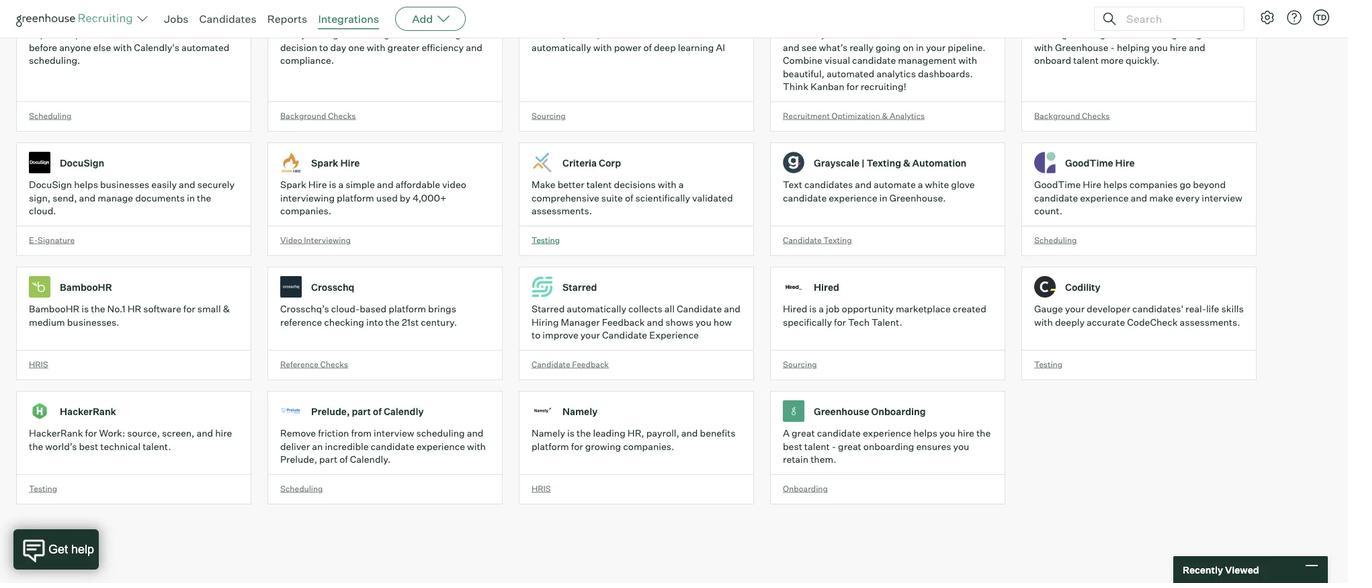 Task type: vqa. For each thing, say whether or not it's contained in the screenshot.
DocuSign to the bottom
yes



Task type: describe. For each thing, give the bounding box(es) containing it.
beyond
[[1193, 179, 1226, 191]]

count.
[[1034, 205, 1063, 217]]

century.
[[421, 316, 457, 328]]

0 vertical spatial prelude,
[[311, 406, 350, 417]]

video
[[442, 179, 466, 191]]

with inside remove friction from interview scheduling and deliver an incredible candidate experience with prelude, part of calendly.
[[467, 441, 486, 453]]

hackerrank for hackerrank for work: source, screen, and hire the world's best technical talent.
[[29, 428, 83, 439]]

reference
[[280, 359, 319, 369]]

interview inside remove friction from interview scheduling and deliver an incredible candidate experience with prelude, part of calendly.
[[374, 428, 414, 439]]

background for easily manage screening and onboarding from decision to day one with greater efficiency and compliance.
[[280, 111, 326, 121]]

connect
[[153, 28, 188, 40]]

source,
[[127, 428, 160, 439]]

the inside a great candidate experience helps you hire the best talent - great onboarding ensures you retain them.
[[977, 428, 991, 439]]

the inside bamboohr is the no.1 hr software for small & medium businesses.
[[91, 303, 105, 315]]

with inside source, screen, and rank candidates automatically with power of deep learning ai
[[593, 41, 612, 53]]

e-signature
[[29, 235, 75, 245]]

- inside a great candidate experience helps you hire the best talent - great onboarding ensures you retain them.
[[832, 441, 836, 453]]

your inside the starred automatically collects all candidate and hiring manager feedback and shows you how to improve your candidate experience
[[581, 329, 600, 341]]

you inside hireright background screening integrates with greenhouse - helping you hire and onboard talent more quickly.
[[1152, 41, 1168, 53]]

calendly's
[[134, 41, 180, 53]]

hr
[[127, 303, 141, 315]]

part inside remove friction from interview scheduling and deliver an incredible candidate experience with prelude, part of calendly.
[[319, 454, 338, 466]]

candidate inside goodtime hire helps companies go beyond candidate experience and make every interview count.
[[1034, 192, 1078, 204]]

and inside text candidates and automate a white glove candidate experience in greenhouse.
[[855, 179, 872, 191]]

hire for spark hire is a simple and affordable video interviewing platform used by 4,000+ companies.
[[308, 179, 327, 191]]

0 horizontal spatial great
[[792, 428, 815, 439]]

them.
[[811, 454, 836, 466]]

0 vertical spatial onboarding
[[872, 406, 926, 417]]

best inside hackerrank for work: source, screen, and hire the world's best technical talent.
[[79, 441, 98, 453]]

and inside impress top candidates and connect with them before anyone else with calendly's automated scheduling.
[[134, 28, 151, 40]]

hackerrank for hackerrank
[[60, 406, 116, 417]]

the inside hackerrank for work: source, screen, and hire the world's best technical talent.
[[29, 441, 43, 453]]

going
[[876, 41, 901, 53]]

see
[[802, 41, 817, 53]]

interview inside goodtime hire helps companies go beyond candidate experience and make every interview count.
[[1202, 192, 1243, 204]]

spark hire
[[311, 157, 360, 169]]

greenhouse inside unleash your greenhouse data with talentwall and see what's really going on in your pipeline. combine visual candidate management with beautiful, automated analytics dashboards. think kanban for recruiting!
[[843, 28, 896, 40]]

bamboohr for bamboohr
[[60, 281, 112, 293]]

goodtime for goodtime hire
[[1065, 157, 1114, 169]]

candidates
[[199, 12, 257, 26]]

candidates inside impress top candidates and connect with them before anyone else with calendly's automated scheduling.
[[83, 28, 132, 40]]

for inside the namely is the leading hr, payroll, and benefits platform for growing companies.
[[571, 441, 583, 453]]

|
[[862, 157, 865, 169]]

candidate down the improve on the left bottom of the page
[[532, 359, 570, 369]]

pipeline.
[[948, 41, 986, 53]]

a inside "make better talent decisions with a comprehensive suite of scientifically validated assessments."
[[679, 179, 684, 191]]

work:
[[99, 428, 125, 439]]

hired for hired
[[814, 281, 839, 293]]

all
[[665, 303, 675, 315]]

helps inside goodtime hire helps companies go beyond candidate experience and make every interview count.
[[1104, 179, 1128, 191]]

before
[[29, 41, 57, 53]]

created
[[953, 303, 987, 315]]

text candidates and automate a white glove candidate experience in greenhouse.
[[783, 179, 975, 204]]

make
[[532, 179, 556, 191]]

codility
[[1065, 281, 1101, 293]]

and inside source, screen, and rank candidates automatically with power of deep learning ai
[[602, 28, 619, 40]]

goodtime for goodtime hire helps companies go beyond candidate experience and make every interview count.
[[1034, 179, 1081, 191]]

simple
[[346, 179, 375, 191]]

gauge your developer candidates' real-life skills with deeply accurate codecheck assessments.
[[1034, 303, 1244, 328]]

of inside source, screen, and rank candidates automatically with power of deep learning ai
[[644, 41, 652, 53]]

bamboohr is the no.1 hr software for small & medium businesses.
[[29, 303, 230, 328]]

in inside text candidates and automate a white glove candidate experience in greenhouse.
[[880, 192, 888, 204]]

analytics
[[877, 68, 916, 79]]

0 horizontal spatial texting
[[824, 235, 852, 245]]

recently viewed
[[1183, 564, 1259, 576]]

you up ensures
[[940, 428, 956, 439]]

experience inside a great candidate experience helps you hire the best talent - great onboarding ensures you retain them.
[[863, 428, 912, 439]]

onboarding inside a great candidate experience helps you hire the best talent - great onboarding ensures you retain them.
[[864, 441, 914, 453]]

scheduling.
[[29, 55, 80, 66]]

for inside bamboohr is the no.1 hr software for small & medium businesses.
[[183, 303, 195, 315]]

hireright for hireright background screening integrates with greenhouse - helping you hire and onboard talent more quickly.
[[1034, 28, 1077, 40]]

and right efficiency
[[466, 41, 483, 53]]

analytics
[[890, 111, 925, 121]]

in inside unleash your greenhouse data with talentwall and see what's really going on in your pipeline. combine visual candidate management with beautiful, automated analytics dashboards. think kanban for recruiting!
[[916, 41, 924, 53]]

greenhouse inside hireright background screening integrates with greenhouse - helping you hire and onboard talent more quickly.
[[1055, 41, 1109, 53]]

with inside gauge your developer candidates' real-life skills with deeply accurate codecheck assessments.
[[1034, 316, 1053, 328]]

criteria corp
[[563, 157, 621, 169]]

td button
[[1313, 9, 1330, 26]]

by
[[400, 192, 411, 204]]

with inside "make better talent decisions with a comprehensive suite of scientifically validated assessments."
[[658, 179, 677, 191]]

sterling
[[311, 6, 348, 18]]

think
[[783, 81, 809, 93]]

scheduling for impress top candidates and connect with them before anyone else with calendly's automated scheduling.
[[29, 111, 72, 121]]

feedback inside the starred automatically collects all candidate and hiring manager feedback and shows you how to improve your candidate experience
[[602, 316, 645, 328]]

candidate inside a great candidate experience helps you hire the best talent - great onboarding ensures you retain them.
[[817, 428, 861, 439]]

optimization
[[832, 111, 881, 121]]

kanban
[[811, 81, 845, 93]]

candidate up shows
[[677, 303, 722, 315]]

opportunity
[[842, 303, 894, 315]]

2 vertical spatial greenhouse
[[814, 406, 870, 417]]

companies
[[1130, 179, 1178, 191]]

based
[[360, 303, 387, 315]]

0 horizontal spatial calendly
[[60, 6, 100, 18]]

platform inside spark hire is a simple and affordable video interviewing platform used by 4,000+ companies.
[[337, 192, 374, 204]]

and inside the namely is the leading hr, payroll, and benefits platform for growing companies.
[[681, 428, 698, 439]]

1 vertical spatial great
[[838, 441, 862, 453]]

for inside unleash your greenhouse data with talentwall and see what's really going on in your pipeline. combine visual candidate management with beautiful, automated analytics dashboards. think kanban for recruiting!
[[847, 81, 859, 93]]

hire for goodtime hire helps companies go beyond candidate experience and make every interview count.
[[1083, 179, 1102, 191]]

hr,
[[628, 428, 644, 439]]

documents
[[135, 192, 185, 204]]

source,
[[532, 28, 566, 40]]

you inside the starred automatically collects all candidate and hiring manager feedback and shows you how to improve your candidate experience
[[696, 316, 712, 328]]

improve
[[543, 329, 579, 341]]

from inside easily manage screening and onboarding from decision to day one with greater efficiency and compliance.
[[463, 28, 484, 40]]

hris for namely is the leading hr, payroll, and benefits platform for growing companies.
[[532, 484, 551, 494]]

video interviewing
[[280, 235, 351, 245]]

hiring
[[532, 316, 559, 328]]

ai
[[716, 41, 725, 53]]

experience inside remove friction from interview scheduling and deliver an incredible candidate experience with prelude, part of calendly.
[[417, 441, 465, 453]]

is for bamboohr is the no.1 hr software for small & medium businesses.
[[82, 303, 89, 315]]

reports link
[[267, 12, 307, 26]]

into
[[366, 316, 383, 328]]

automate
[[874, 179, 916, 191]]

to inside easily manage screening and onboarding from decision to day one with greater efficiency and compliance.
[[319, 41, 328, 53]]

software
[[143, 303, 181, 315]]

corp
[[599, 157, 621, 169]]

and down collects
[[647, 316, 664, 328]]

make better talent decisions with a comprehensive suite of scientifically validated assessments.
[[532, 179, 733, 217]]

one
[[348, 41, 365, 53]]

1 vertical spatial calendly
[[384, 406, 424, 417]]

a great candidate experience helps you hire the best talent - great onboarding ensures you retain them.
[[783, 428, 991, 466]]

- inside hireright background screening integrates with greenhouse - helping you hire and onboard talent more quickly.
[[1111, 41, 1115, 53]]

candidates inside source, screen, and rank candidates automatically with power of deep learning ai
[[643, 28, 691, 40]]

make
[[1150, 192, 1174, 204]]

automatically inside source, screen, and rank candidates automatically with power of deep learning ai
[[532, 41, 591, 53]]

companies. inside spark hire is a simple and affordable video interviewing platform used by 4,000+ companies.
[[280, 205, 331, 217]]

talent inside hireright background screening integrates with greenhouse - helping you hire and onboard talent more quickly.
[[1073, 55, 1099, 66]]

0 horizontal spatial onboarding
[[783, 484, 828, 494]]

specifically
[[783, 316, 832, 328]]

helping
[[1117, 41, 1150, 53]]

checks right reference
[[320, 359, 348, 369]]

impress top candidates and connect with them before anyone else with calendly's automated scheduling.
[[29, 28, 234, 66]]

how
[[714, 316, 732, 328]]

candidate inside unleash your greenhouse data with talentwall and see what's really going on in your pipeline. combine visual candidate management with beautiful, automated analytics dashboards. think kanban for recruiting!
[[852, 55, 896, 66]]

is inside spark hire is a simple and affordable video interviewing platform used by 4,000+ companies.
[[329, 179, 336, 191]]

and up the greater
[[392, 28, 408, 40]]

companies. inside the namely is the leading hr, payroll, and benefits platform for growing companies.
[[623, 441, 674, 453]]

and inside hackerrank for work: source, screen, and hire the world's best technical talent.
[[197, 428, 213, 439]]

platform inside the namely is the leading hr, payroll, and benefits platform for growing companies.
[[532, 441, 569, 453]]

candidates'
[[1133, 303, 1184, 315]]

retain
[[783, 454, 809, 466]]

go
[[1180, 179, 1191, 191]]

your up what's
[[821, 28, 841, 40]]

assessments. for comprehensive
[[532, 205, 592, 217]]

of up remove friction from interview scheduling and deliver an incredible candidate experience with prelude, part of calendly. on the left
[[373, 406, 382, 417]]

the inside 'docusign helps businesses easily and securely sign, send, and manage documents in the cloud.'
[[197, 192, 211, 204]]

recruitment
[[783, 111, 830, 121]]

else
[[93, 41, 111, 53]]

is for hired is a job opportunity marketplace created specifically for tech talent.
[[810, 303, 817, 315]]

greater
[[388, 41, 420, 53]]

medium
[[29, 316, 65, 328]]

add button
[[395, 7, 466, 31]]

manage inside easily manage screening and onboarding from decision to day one with greater efficiency and compliance.
[[308, 28, 344, 40]]

used
[[376, 192, 398, 204]]

text
[[783, 179, 802, 191]]

0 vertical spatial texting
[[867, 157, 901, 169]]

on
[[903, 41, 914, 53]]

accurate
[[1087, 316, 1125, 328]]

candidates inside text candidates and automate a white glove candidate experience in greenhouse.
[[805, 179, 853, 191]]

td
[[1316, 13, 1327, 22]]

scheduling for remove friction from interview scheduling and deliver an incredible candidate experience with prelude, part of calendly.
[[280, 484, 323, 494]]

and right 'send,'
[[79, 192, 96, 204]]

and inside spark hire is a simple and affordable video interviewing platform used by 4,000+ companies.
[[377, 179, 394, 191]]

signature
[[38, 235, 75, 245]]

candidate inside remove friction from interview scheduling and deliver an incredible candidate experience with prelude, part of calendly.
[[371, 441, 415, 453]]

goodtime hire
[[1065, 157, 1135, 169]]



Task type: locate. For each thing, give the bounding box(es) containing it.
for inside hired is a job opportunity marketplace created specifically for tech talent.
[[834, 316, 846, 328]]

2 horizontal spatial &
[[903, 157, 911, 169]]

is inside bamboohr is the no.1 hr software for small & medium businesses.
[[82, 303, 89, 315]]

with inside easily manage screening and onboarding from decision to day one with greater efficiency and compliance.
[[367, 41, 386, 53]]

1 vertical spatial starred
[[532, 303, 565, 315]]

docusign up sign,
[[29, 179, 72, 191]]

developer
[[1087, 303, 1131, 315]]

a up scientifically in the top of the page
[[679, 179, 684, 191]]

automatically
[[532, 41, 591, 53], [567, 303, 626, 315]]

2 horizontal spatial hire
[[1170, 41, 1187, 53]]

goodtime inside goodtime hire helps companies go beyond candidate experience and make every interview count.
[[1034, 179, 1081, 191]]

automated inside unleash your greenhouse data with talentwall and see what's really going on in your pipeline. combine visual candidate management with beautiful, automated analytics dashboards. think kanban for recruiting!
[[827, 68, 875, 79]]

with inside hireright background screening integrates with greenhouse - helping you hire and onboard talent more quickly.
[[1034, 41, 1053, 53]]

1 vertical spatial prelude,
[[280, 454, 317, 466]]

& inside bamboohr is the no.1 hr software for small & medium businesses.
[[223, 303, 230, 315]]

from up incredible
[[351, 428, 372, 439]]

deep
[[654, 41, 676, 53]]

1 vertical spatial from
[[351, 428, 372, 439]]

a inside hired is a job opportunity marketplace created specifically for tech talent.
[[819, 303, 824, 315]]

1 vertical spatial companies.
[[623, 441, 674, 453]]

and right the payroll,
[[681, 428, 698, 439]]

1 vertical spatial automated
[[827, 68, 875, 79]]

candidate
[[783, 235, 822, 245], [677, 303, 722, 315], [602, 329, 647, 341], [532, 359, 570, 369]]

1 horizontal spatial from
[[463, 28, 484, 40]]

scheduling
[[29, 111, 72, 121], [1034, 235, 1077, 245], [280, 484, 323, 494]]

1 horizontal spatial spark
[[311, 157, 338, 169]]

life
[[1207, 303, 1220, 315]]

validated
[[692, 192, 733, 204]]

automatically inside the starred automatically collects all candidate and hiring manager feedback and shows you how to improve your candidate experience
[[567, 303, 626, 315]]

1 horizontal spatial part
[[352, 406, 371, 417]]

hire
[[1170, 41, 1187, 53], [215, 428, 232, 439], [958, 428, 975, 439]]

hireright up background
[[1065, 6, 1110, 18]]

scheduling down deliver
[[280, 484, 323, 494]]

screening for hire
[[1134, 28, 1178, 40]]

texting down text candidates and automate a white glove candidate experience in greenhouse.
[[824, 235, 852, 245]]

goodtime up goodtime hire helps companies go beyond candidate experience and make every interview count.
[[1065, 157, 1114, 169]]

0 vertical spatial testing
[[532, 235, 560, 245]]

1 vertical spatial hired
[[783, 303, 807, 315]]

1 screening from the left
[[346, 28, 390, 40]]

helps inside 'docusign helps businesses easily and securely sign, send, and manage documents in the cloud.'
[[74, 179, 98, 191]]

for left growing
[[571, 441, 583, 453]]

is up specifically
[[810, 303, 817, 315]]

0 vertical spatial screen,
[[568, 28, 600, 40]]

part down an
[[319, 454, 338, 466]]

decisions
[[614, 179, 656, 191]]

a inside spark hire is a simple and affordable video interviewing platform used by 4,000+ companies.
[[338, 179, 344, 191]]

and left 'rank' on the left
[[602, 28, 619, 40]]

- up more
[[1111, 41, 1115, 53]]

remove friction from interview scheduling and deliver an incredible candidate experience with prelude, part of calendly.
[[280, 428, 486, 466]]

1 vertical spatial interview
[[374, 428, 414, 439]]

and right easily
[[179, 179, 195, 191]]

you left how
[[696, 316, 712, 328]]

0 horizontal spatial best
[[79, 441, 98, 453]]

candidates down grayscale
[[805, 179, 853, 191]]

1 background from the left
[[280, 111, 326, 121]]

background for hireright background screening integrates with greenhouse - helping you hire and onboard talent more quickly.
[[1034, 111, 1081, 121]]

0 vertical spatial automated
[[182, 41, 229, 53]]

1 horizontal spatial automated
[[827, 68, 875, 79]]

to down hiring
[[532, 329, 541, 341]]

0 vertical spatial interview
[[1202, 192, 1243, 204]]

and inside unleash your greenhouse data with talentwall and see what's really going on in your pipeline. combine visual candidate management with beautiful, automated analytics dashboards. think kanban for recruiting!
[[783, 41, 800, 53]]

you right ensures
[[954, 441, 969, 453]]

testing for hackerrank for work: source, screen, and hire the world's best technical talent.
[[29, 484, 57, 494]]

hired
[[814, 281, 839, 293], [783, 303, 807, 315]]

screen, right source,
[[568, 28, 600, 40]]

a inside text candidates and automate a white glove candidate experience in greenhouse.
[[918, 179, 923, 191]]

for left small on the left of page
[[183, 303, 195, 315]]

testing down deeply
[[1034, 359, 1063, 369]]

integrates
[[1180, 28, 1225, 40]]

send,
[[53, 192, 77, 204]]

interviewing
[[280, 192, 335, 204]]

friction
[[318, 428, 349, 439]]

2 horizontal spatial platform
[[532, 441, 569, 453]]

hackerrank for work: source, screen, and hire the world's best technical talent.
[[29, 428, 232, 453]]

background down compliance.
[[280, 111, 326, 121]]

no.1
[[107, 303, 125, 315]]

background checks up spark hire
[[280, 111, 356, 121]]

platform up 21st
[[389, 303, 426, 315]]

0 horizontal spatial to
[[319, 41, 328, 53]]

combine
[[783, 55, 823, 66]]

hire inside a great candidate experience helps you hire the best talent - great onboarding ensures you retain them.
[[958, 428, 975, 439]]

testing for gauge your developer candidates' real-life skills with deeply accurate codecheck assessments.
[[1034, 359, 1063, 369]]

0 vertical spatial hris
[[29, 359, 48, 369]]

screen, inside source, screen, and rank candidates automatically with power of deep learning ai
[[568, 28, 600, 40]]

2 horizontal spatial helps
[[1104, 179, 1128, 191]]

background checks for hireright background screening integrates with greenhouse - helping you hire and onboard talent more quickly.
[[1034, 111, 1110, 121]]

hired up job on the right bottom
[[814, 281, 839, 293]]

is inside the namely is the leading hr, payroll, and benefits platform for growing companies.
[[567, 428, 575, 439]]

your
[[821, 28, 841, 40], [926, 41, 946, 53], [1065, 303, 1085, 315], [581, 329, 600, 341]]

1 vertical spatial -
[[832, 441, 836, 453]]

2 horizontal spatial candidates
[[805, 179, 853, 191]]

onboarding
[[872, 406, 926, 417], [783, 484, 828, 494]]

namely for namely
[[563, 406, 598, 417]]

of down incredible
[[340, 454, 348, 466]]

hired for hired is a job opportunity marketplace created specifically for tech talent.
[[783, 303, 807, 315]]

experience down the scheduling
[[417, 441, 465, 453]]

hackerrank
[[60, 406, 116, 417], [29, 428, 83, 439]]

& right small on the left of page
[[223, 303, 230, 315]]

1 horizontal spatial screening
[[1134, 28, 1178, 40]]

crosschq's
[[280, 303, 329, 315]]

1 horizontal spatial sourcing
[[783, 359, 817, 369]]

0 vertical spatial hackerrank
[[60, 406, 116, 417]]

background checks for easily manage screening and onboarding from decision to day one with greater efficiency and compliance.
[[280, 111, 356, 121]]

assessments. down life
[[1180, 316, 1241, 328]]

0 horizontal spatial automated
[[182, 41, 229, 53]]

data
[[898, 28, 919, 40]]

2 background checks from the left
[[1034, 111, 1110, 121]]

namely for namely is the leading hr, payroll, and benefits platform for growing companies.
[[532, 428, 565, 439]]

a left job on the right bottom
[[819, 303, 824, 315]]

platform inside crosschq's cloud-based platform brings reference checking into the 21st century.
[[389, 303, 426, 315]]

to inside the starred automatically collects all candidate and hiring manager feedback and shows you how to improve your candidate experience
[[532, 329, 541, 341]]

0 vertical spatial docusign
[[60, 157, 104, 169]]

background down onboard
[[1034, 111, 1081, 121]]

assessments. inside "make better talent decisions with a comprehensive suite of scientifically validated assessments."
[[532, 205, 592, 217]]

onboarding down the retain
[[783, 484, 828, 494]]

spark for spark hire
[[311, 157, 338, 169]]

talent up suite
[[587, 179, 612, 191]]

and up calendly's
[[134, 28, 151, 40]]

1 vertical spatial screen,
[[162, 428, 195, 439]]

and right the scheduling
[[467, 428, 484, 439]]

starred
[[563, 281, 597, 293], [532, 303, 565, 315]]

docusign inside 'docusign helps businesses easily and securely sign, send, and manage documents in the cloud.'
[[29, 179, 72, 191]]

background checks up goodtime hire on the top of page
[[1034, 111, 1110, 121]]

bamboohr up medium
[[29, 303, 79, 315]]

integrations
[[318, 12, 379, 26]]

calendly up remove friction from interview scheduling and deliver an incredible candidate experience with prelude, part of calendly. on the left
[[384, 406, 424, 417]]

checks for quickly.
[[1082, 111, 1110, 121]]

collects
[[629, 303, 663, 315]]

and down companies
[[1131, 192, 1148, 204]]

talent.
[[872, 316, 903, 328]]

1 horizontal spatial background
[[1034, 111, 1081, 121]]

1 horizontal spatial in
[[880, 192, 888, 204]]

assessments.
[[532, 205, 592, 217], [1180, 316, 1241, 328]]

hackerrank inside hackerrank for work: source, screen, and hire the world's best technical talent.
[[29, 428, 83, 439]]

manage up day
[[308, 28, 344, 40]]

beautiful,
[[783, 68, 825, 79]]

scheduling down scheduling.
[[29, 111, 72, 121]]

1 vertical spatial bamboohr
[[29, 303, 79, 315]]

prelude, up friction on the bottom left
[[311, 406, 350, 417]]

talent up them. at the right bottom of page
[[804, 441, 830, 453]]

1 horizontal spatial assessments.
[[1180, 316, 1241, 328]]

0 horizontal spatial sourcing
[[532, 111, 566, 121]]

and inside hireright background screening integrates with greenhouse - helping you hire and onboard talent more quickly.
[[1189, 41, 1206, 53]]

best inside a great candidate experience helps you hire the best talent - great onboarding ensures you retain them.
[[783, 441, 802, 453]]

0 horizontal spatial hire
[[215, 428, 232, 439]]

hireright up onboard
[[1034, 28, 1077, 40]]

hackerrank up world's
[[29, 428, 83, 439]]

and inside remove friction from interview scheduling and deliver an incredible candidate experience with prelude, part of calendly.
[[467, 428, 484, 439]]

experience inside goodtime hire helps companies go beyond candidate experience and make every interview count.
[[1080, 192, 1129, 204]]

1 background checks from the left
[[280, 111, 356, 121]]

deeply
[[1055, 316, 1085, 328]]

experience inside text candidates and automate a white glove candidate experience in greenhouse.
[[829, 192, 878, 204]]

0 horizontal spatial background
[[280, 111, 326, 121]]

and up used
[[377, 179, 394, 191]]

1 horizontal spatial hris
[[532, 484, 551, 494]]

starred for starred automatically collects all candidate and hiring manager feedback and shows you how to improve your candidate experience
[[532, 303, 565, 315]]

for inside hackerrank for work: source, screen, and hire the world's best technical talent.
[[85, 428, 97, 439]]

bamboohr for bamboohr is the no.1 hr software for small & medium businesses.
[[29, 303, 79, 315]]

screening for one
[[346, 28, 390, 40]]

hired inside hired is a job opportunity marketplace created specifically for tech talent.
[[783, 303, 807, 315]]

- up them. at the right bottom of page
[[832, 441, 836, 453]]

small
[[197, 303, 221, 315]]

testing down "comprehensive"
[[532, 235, 560, 245]]

hire inside goodtime hire helps companies go beyond candidate experience and make every interview count.
[[1083, 179, 1102, 191]]

talentwall
[[942, 28, 989, 40]]

bamboohr inside bamboohr is the no.1 hr software for small & medium businesses.
[[29, 303, 79, 315]]

skills
[[1222, 303, 1244, 315]]

a left simple in the left of the page
[[338, 179, 344, 191]]

hire for hackerrank for work: source, screen, and hire the world's best technical talent.
[[215, 428, 232, 439]]

of down decisions
[[625, 192, 633, 204]]

1 horizontal spatial -
[[1111, 41, 1115, 53]]

experience down goodtime hire on the top of page
[[1080, 192, 1129, 204]]

candidate down collects
[[602, 329, 647, 341]]

0 horizontal spatial companies.
[[280, 205, 331, 217]]

candidate inside text candidates and automate a white glove candidate experience in greenhouse.
[[783, 192, 827, 204]]

& left analytics
[[882, 111, 888, 121]]

benefits
[[700, 428, 736, 439]]

1 vertical spatial greenhouse
[[1055, 41, 1109, 53]]

marketplace
[[896, 303, 951, 315]]

efficiency
[[422, 41, 464, 53]]

hackerrank up work:
[[60, 406, 116, 417]]

candidate up calendly.
[[371, 441, 415, 453]]

experience
[[829, 192, 878, 204], [1080, 192, 1129, 204], [863, 428, 912, 439], [417, 441, 465, 453]]

candidates link
[[199, 12, 257, 26]]

interviewing
[[304, 235, 351, 245]]

hireright inside hireright background screening integrates with greenhouse - helping you hire and onboard talent more quickly.
[[1034, 28, 1077, 40]]

1 vertical spatial sourcing
[[783, 359, 817, 369]]

great right 'a'
[[792, 428, 815, 439]]

crosschq's cloud-based platform brings reference checking into the 21st century.
[[280, 303, 457, 328]]

background
[[1079, 28, 1132, 40]]

1 vertical spatial feedback
[[572, 359, 609, 369]]

docusign for docusign
[[60, 157, 104, 169]]

4,000+
[[413, 192, 447, 204]]

spark for spark hire is a simple and affordable video interviewing platform used by 4,000+ companies.
[[280, 179, 306, 191]]

criteria
[[563, 157, 597, 169]]

businesses
[[100, 179, 149, 191]]

is up "businesses."
[[82, 303, 89, 315]]

cloud-
[[331, 303, 360, 315]]

and up how
[[724, 303, 741, 315]]

of left deep
[[644, 41, 652, 53]]

platform left growing
[[532, 441, 569, 453]]

from inside remove friction from interview scheduling and deliver an incredible candidate experience with prelude, part of calendly.
[[351, 428, 372, 439]]

helps up 'send,'
[[74, 179, 98, 191]]

part up incredible
[[352, 406, 371, 417]]

greenhouse
[[843, 28, 896, 40], [1055, 41, 1109, 53], [814, 406, 870, 417]]

docusign helps businesses easily and securely sign, send, and manage documents in the cloud.
[[29, 179, 235, 217]]

0 horizontal spatial hired
[[783, 303, 807, 315]]

0 vertical spatial bamboohr
[[60, 281, 112, 293]]

1 horizontal spatial &
[[882, 111, 888, 121]]

automated inside impress top candidates and connect with them before anyone else with calendly's automated scheduling.
[[182, 41, 229, 53]]

of inside remove friction from interview scheduling and deliver an incredible candidate experience with prelude, part of calendly.
[[340, 454, 348, 466]]

hired up specifically
[[783, 303, 807, 315]]

2 horizontal spatial scheduling
[[1034, 235, 1077, 245]]

docusign for docusign helps businesses easily and securely sign, send, and manage documents in the cloud.
[[29, 179, 72, 191]]

screen, inside hackerrank for work: source, screen, and hire the world's best technical talent.
[[162, 428, 195, 439]]

what's
[[819, 41, 848, 53]]

1 vertical spatial goodtime
[[1034, 179, 1081, 191]]

in inside 'docusign helps businesses easily and securely sign, send, and manage documents in the cloud.'
[[187, 192, 195, 204]]

0 vertical spatial onboarding
[[410, 28, 461, 40]]

0 horizontal spatial candidates
[[83, 28, 132, 40]]

1 vertical spatial &
[[903, 157, 911, 169]]

talent inside "make better talent decisions with a comprehensive suite of scientifically validated assessments."
[[587, 179, 612, 191]]

1 horizontal spatial texting
[[867, 157, 901, 169]]

screen, up talent.
[[162, 428, 195, 439]]

1 horizontal spatial talent
[[804, 441, 830, 453]]

candidate up the count.
[[1034, 192, 1078, 204]]

1 horizontal spatial interview
[[1202, 192, 1243, 204]]

of inside "make better talent decisions with a comprehensive suite of scientifically validated assessments."
[[625, 192, 633, 204]]

1 vertical spatial onboarding
[[783, 484, 828, 494]]

1 horizontal spatial great
[[838, 441, 862, 453]]

candidates up deep
[[643, 28, 691, 40]]

0 vertical spatial goodtime
[[1065, 157, 1114, 169]]

manage inside 'docusign helps businesses easily and securely sign, send, and manage documents in the cloud.'
[[98, 192, 133, 204]]

0 vertical spatial hired
[[814, 281, 839, 293]]

experience down the |
[[829, 192, 878, 204]]

0 horizontal spatial screen,
[[162, 428, 195, 439]]

your inside gauge your developer candidates' real-life skills with deeply accurate codecheck assessments.
[[1065, 303, 1085, 315]]

is
[[329, 179, 336, 191], [82, 303, 89, 315], [810, 303, 817, 315], [567, 428, 575, 439]]

checks for compliance.
[[328, 111, 356, 121]]

in
[[916, 41, 924, 53], [187, 192, 195, 204], [880, 192, 888, 204]]

greenhouse.
[[890, 192, 946, 204]]

really
[[850, 41, 874, 53]]

assessments. down "comprehensive"
[[532, 205, 592, 217]]

0 vertical spatial to
[[319, 41, 328, 53]]

hire for spark hire
[[340, 157, 360, 169]]

hire for a great candidate experience helps you hire the best talent - great onboarding ensures you retain them.
[[958, 428, 975, 439]]

0 horizontal spatial in
[[187, 192, 195, 204]]

1 horizontal spatial onboarding
[[864, 441, 914, 453]]

1 vertical spatial manage
[[98, 192, 133, 204]]

gauge
[[1034, 303, 1063, 315]]

calendly
[[60, 6, 100, 18], [384, 406, 424, 417]]

spark inside spark hire is a simple and affordable video interviewing platform used by 4,000+ companies.
[[280, 179, 306, 191]]

and down integrates
[[1189, 41, 1206, 53]]

easily manage screening and onboarding from decision to day one with greater efficiency and compliance.
[[280, 28, 484, 66]]

recruiting!
[[861, 81, 907, 93]]

screen,
[[568, 28, 600, 40], [162, 428, 195, 439]]

onboarding up efficiency
[[410, 28, 461, 40]]

a
[[783, 428, 790, 439]]

greenhouse recruiting image
[[16, 11, 137, 27]]

0 horizontal spatial from
[[351, 428, 372, 439]]

hire inside hireright background screening integrates with greenhouse - helping you hire and onboard talent more quickly.
[[1170, 41, 1187, 53]]

best right world's
[[79, 441, 98, 453]]

incredible
[[325, 441, 369, 453]]

0 vertical spatial sourcing
[[532, 111, 566, 121]]

0 horizontal spatial scheduling
[[29, 111, 72, 121]]

background checks
[[280, 111, 356, 121], [1034, 111, 1110, 121]]

learning
[[678, 41, 714, 53]]

0 horizontal spatial onboarding
[[410, 28, 461, 40]]

1 horizontal spatial manage
[[308, 28, 344, 40]]

0 horizontal spatial interview
[[374, 428, 414, 439]]

hire up the "interviewing"
[[308, 179, 327, 191]]

namely
[[563, 406, 598, 417], [532, 428, 565, 439]]

1 horizontal spatial candidates
[[643, 28, 691, 40]]

configure image
[[1260, 9, 1276, 26]]

screening inside hireright background screening integrates with greenhouse - helping you hire and onboard talent more quickly.
[[1134, 28, 1178, 40]]

greenhouse onboarding
[[814, 406, 926, 417]]

0 vertical spatial -
[[1111, 41, 1115, 53]]

codecheck
[[1127, 316, 1178, 328]]

1 vertical spatial testing
[[1034, 359, 1063, 369]]

1 vertical spatial onboarding
[[864, 441, 914, 453]]

deliver
[[280, 441, 310, 453]]

manager
[[561, 316, 600, 328]]

platform down simple in the left of the page
[[337, 192, 374, 204]]

1 vertical spatial hireright
[[1034, 28, 1077, 40]]

1 horizontal spatial background checks
[[1034, 111, 1110, 121]]

0 vertical spatial automatically
[[532, 41, 591, 53]]

helps inside a great candidate experience helps you hire the best talent - great onboarding ensures you retain them.
[[914, 428, 938, 439]]

you
[[1152, 41, 1168, 53], [696, 316, 712, 328], [940, 428, 956, 439], [954, 441, 969, 453]]

docusign up 'send,'
[[60, 157, 104, 169]]

decision
[[280, 41, 317, 53]]

manage down businesses
[[98, 192, 133, 204]]

namely up leading
[[563, 406, 598, 417]]

and down unleash
[[783, 41, 800, 53]]

1 vertical spatial namely
[[532, 428, 565, 439]]

1 vertical spatial hris
[[532, 484, 551, 494]]

prelude, inside remove friction from interview scheduling and deliver an incredible candidate experience with prelude, part of calendly.
[[280, 454, 317, 466]]

greenhouse up them. at the right bottom of page
[[814, 406, 870, 417]]

your up deeply
[[1065, 303, 1085, 315]]

hire for goodtime hire
[[1116, 157, 1135, 169]]

1 horizontal spatial hire
[[958, 428, 975, 439]]

starred up hiring
[[532, 303, 565, 315]]

testing for make better talent decisions with a comprehensive suite of scientifically validated assessments.
[[532, 235, 560, 245]]

hireright for hireright
[[1065, 6, 1110, 18]]

hire inside spark hire is a simple and affordable video interviewing platform used by 4,000+ companies.
[[308, 179, 327, 191]]

glove
[[951, 179, 975, 191]]

the inside the namely is the leading hr, payroll, and benefits platform for growing companies.
[[577, 428, 591, 439]]

screening inside easily manage screening and onboarding from decision to day one with greater efficiency and compliance.
[[346, 28, 390, 40]]

0 vertical spatial starred
[[563, 281, 597, 293]]

starred for starred
[[563, 281, 597, 293]]

rank
[[621, 28, 641, 40]]

automated down them
[[182, 41, 229, 53]]

and down the |
[[855, 179, 872, 191]]

suite
[[601, 192, 623, 204]]

experience down greenhouse onboarding
[[863, 428, 912, 439]]

interview down the prelude, part of calendly
[[374, 428, 414, 439]]

talent inside a great candidate experience helps you hire the best talent - great onboarding ensures you retain them.
[[804, 441, 830, 453]]

0 vertical spatial companies.
[[280, 205, 331, 217]]

assessments. for skills
[[1180, 316, 1241, 328]]

2 best from the left
[[783, 441, 802, 453]]

job
[[826, 303, 840, 315]]

0 vertical spatial greenhouse
[[843, 28, 896, 40]]

Search text field
[[1123, 9, 1232, 29]]

2 screening from the left
[[1134, 28, 1178, 40]]

2 background from the left
[[1034, 111, 1081, 121]]

0 vertical spatial spark
[[311, 157, 338, 169]]

0 vertical spatial platform
[[337, 192, 374, 204]]

2 horizontal spatial in
[[916, 41, 924, 53]]

your up management
[[926, 41, 946, 53]]

is down spark hire
[[329, 179, 336, 191]]

1 horizontal spatial onboarding
[[872, 406, 926, 417]]

0 horizontal spatial testing
[[29, 484, 57, 494]]

hris for bamboohr is the no.1 hr software for small & medium businesses.
[[29, 359, 48, 369]]

2 vertical spatial testing
[[29, 484, 57, 494]]

1 horizontal spatial platform
[[389, 303, 426, 315]]

candidate down the 'text'
[[783, 235, 822, 245]]

to
[[319, 41, 328, 53], [532, 329, 541, 341]]

comprehensive
[[532, 192, 599, 204]]

the inside crosschq's cloud-based platform brings reference checking into the 21st century.
[[385, 316, 400, 328]]

anyone
[[59, 41, 91, 53]]

and inside goodtime hire helps companies go beyond candidate experience and make every interview count.
[[1131, 192, 1148, 204]]

2 vertical spatial scheduling
[[280, 484, 323, 494]]

testing down world's
[[29, 484, 57, 494]]

0 vertical spatial feedback
[[602, 316, 645, 328]]

texting
[[867, 157, 901, 169], [824, 235, 852, 245]]

scheduling for goodtime hire helps companies go beyond candidate experience and make every interview count.
[[1034, 235, 1077, 245]]

for down job on the right bottom
[[834, 316, 846, 328]]

starred automatically collects all candidate and hiring manager feedback and shows you how to improve your candidate experience
[[532, 303, 741, 341]]

21st
[[402, 316, 419, 328]]

best up the retain
[[783, 441, 802, 453]]

for left work:
[[85, 428, 97, 439]]

onboarding inside easily manage screening and onboarding from decision to day one with greater efficiency and compliance.
[[410, 28, 461, 40]]

helps
[[74, 179, 98, 191], [1104, 179, 1128, 191], [914, 428, 938, 439]]

hire inside hackerrank for work: source, screen, and hire the world's best technical talent.
[[215, 428, 232, 439]]

is for namely is the leading hr, payroll, and benefits platform for growing companies.
[[567, 428, 575, 439]]

1 best from the left
[[79, 441, 98, 453]]

to left day
[[319, 41, 328, 53]]

0 vertical spatial namely
[[563, 406, 598, 417]]

namely inside the namely is the leading hr, payroll, and benefits platform for growing companies.
[[532, 428, 565, 439]]

automatically down source,
[[532, 41, 591, 53]]

candidates up the else
[[83, 28, 132, 40]]

talent.
[[143, 441, 171, 453]]

affordable
[[396, 179, 440, 191]]

integrations link
[[318, 12, 379, 26]]

helps up ensures
[[914, 428, 938, 439]]

0 vertical spatial great
[[792, 428, 815, 439]]



